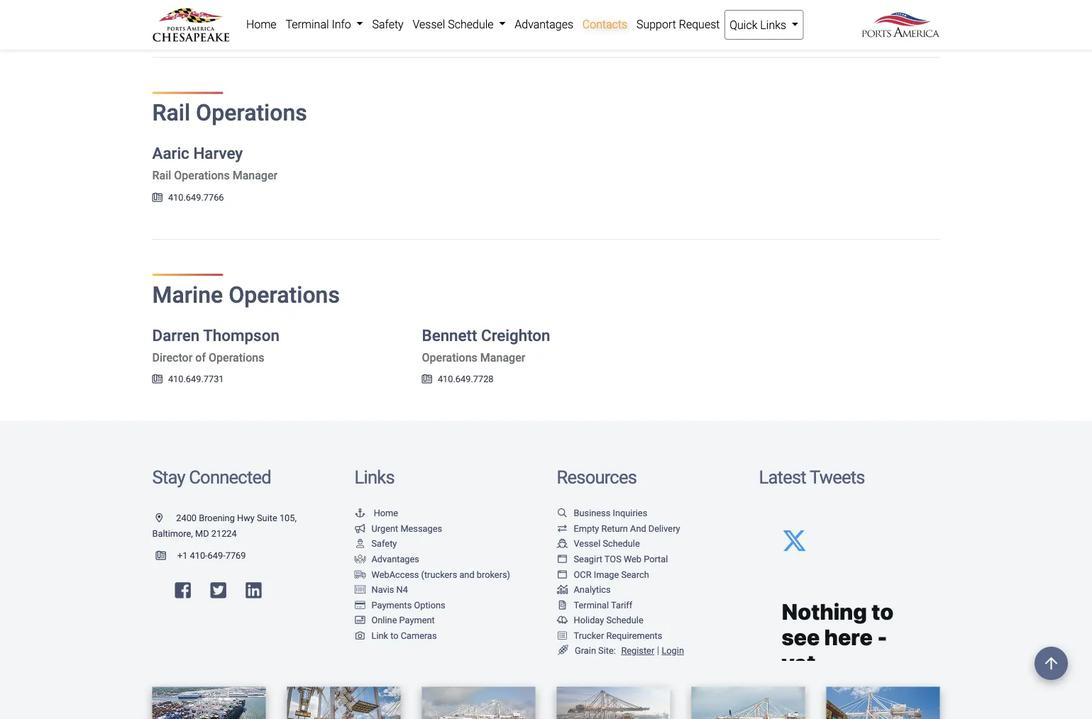 Task type: locate. For each thing, give the bounding box(es) containing it.
phone office image left 410.649.7766
[[152, 193, 162, 202]]

0 vertical spatial schedule
[[448, 17, 494, 31]]

operations down 'thompson'
[[209, 351, 264, 364]]

search
[[621, 569, 649, 580]]

phone office image
[[152, 11, 162, 20], [422, 11, 432, 20], [152, 193, 162, 202], [156, 552, 177, 561]]

messages
[[401, 523, 442, 534]]

1 vertical spatial links
[[355, 467, 394, 488]]

terminal info
[[286, 17, 354, 31]]

hwy
[[237, 513, 255, 524]]

holiday
[[574, 615, 604, 626]]

21224
[[211, 528, 237, 539]]

phone office image inside the 410.649.7717 link
[[692, 11, 702, 20]]

0 vertical spatial links
[[760, 18, 787, 32]]

urgent
[[372, 523, 398, 534]]

0 horizontal spatial advantages link
[[355, 554, 419, 565]]

safety link for terminal info link
[[368, 10, 408, 38]]

advantages up webaccess
[[372, 554, 419, 565]]

1 horizontal spatial advantages
[[515, 17, 574, 31]]

links up anchor icon
[[355, 467, 394, 488]]

1 horizontal spatial home link
[[355, 508, 398, 519]]

bullhorn image
[[355, 524, 366, 533]]

0 horizontal spatial manager
[[233, 169, 278, 182]]

bennett
[[422, 326, 477, 345]]

1 vertical spatial home link
[[355, 508, 398, 519]]

649-
[[208, 551, 225, 561]]

home link up urgent
[[355, 508, 398, 519]]

vessel
[[413, 17, 445, 31], [574, 539, 601, 549]]

operations
[[196, 100, 307, 127], [174, 169, 230, 182], [229, 282, 340, 309], [209, 351, 264, 364], [422, 351, 478, 364]]

2400 broening hwy suite 105, baltimore, md 21224
[[152, 513, 297, 539]]

trucker requirements link
[[557, 631, 662, 641]]

0 vertical spatial vessel schedule link
[[408, 10, 510, 38]]

1 vertical spatial advantages
[[372, 554, 419, 565]]

home left terminal info
[[246, 17, 277, 31]]

410.649.7766 link
[[152, 192, 224, 203]]

rail down aaric at the left
[[152, 169, 171, 182]]

2 rail from the top
[[152, 169, 171, 182]]

register
[[621, 646, 655, 657]]

home link left terminal info
[[242, 10, 281, 38]]

home link
[[242, 10, 281, 38], [355, 508, 398, 519]]

ship image
[[557, 539, 568, 549]]

support
[[637, 17, 676, 31]]

bells image
[[557, 616, 568, 625]]

manager inside bennett creighton operations manager
[[480, 351, 525, 364]]

1 vertical spatial schedule
[[603, 539, 640, 549]]

phone office image
[[692, 11, 702, 20], [152, 375, 162, 384], [422, 375, 432, 384]]

linkedin image
[[246, 581, 262, 600]]

phone office image left 410.649.7717
[[692, 11, 702, 20]]

0 horizontal spatial links
[[355, 467, 394, 488]]

1 horizontal spatial terminal
[[574, 600, 609, 611]]

container storage image
[[355, 585, 366, 595]]

phone office image down baltimore,
[[156, 552, 177, 561]]

online payment
[[372, 615, 435, 626]]

0 horizontal spatial terminal
[[286, 17, 329, 31]]

0 vertical spatial safety link
[[368, 10, 408, 38]]

map marker alt image
[[156, 514, 174, 523]]

0 vertical spatial rail
[[152, 100, 190, 127]]

advantages link
[[510, 10, 578, 38], [355, 554, 419, 565]]

truck container image
[[355, 570, 366, 579]]

1 horizontal spatial phone office image
[[422, 375, 432, 384]]

phone office image inside 410.649.7773/70 link
[[422, 11, 432, 20]]

home link for urgent messages 'link'
[[355, 508, 398, 519]]

home up urgent
[[374, 508, 398, 519]]

1 vertical spatial home
[[374, 508, 398, 519]]

operations down bennett
[[422, 351, 478, 364]]

manager down the creighton
[[480, 351, 525, 364]]

md
[[195, 528, 209, 539]]

phone office image left the 410.649.7773/70 on the left top
[[422, 11, 432, 20]]

phone office image down director
[[152, 375, 162, 384]]

0 horizontal spatial home
[[246, 17, 277, 31]]

analytics image
[[557, 585, 568, 595]]

broening
[[199, 513, 235, 524]]

1 horizontal spatial advantages link
[[510, 10, 578, 38]]

n4
[[396, 585, 408, 595]]

0 horizontal spatial home link
[[242, 10, 281, 38]]

0 horizontal spatial vessel schedule link
[[408, 10, 510, 38]]

1 horizontal spatial vessel schedule link
[[557, 539, 640, 549]]

phone office image inside 410.649.7755 link
[[152, 11, 162, 20]]

quick links link
[[725, 10, 804, 40]]

return
[[602, 523, 628, 534]]

manager down harvey
[[233, 169, 278, 182]]

0 horizontal spatial phone office image
[[152, 375, 162, 384]]

1 vertical spatial vessel schedule
[[574, 539, 640, 549]]

manager inside aaric harvey rail operations manager
[[233, 169, 278, 182]]

1 horizontal spatial vessel
[[574, 539, 601, 549]]

schedule
[[448, 17, 494, 31], [603, 539, 640, 549], [606, 615, 644, 626]]

terminal left info at the top left of the page
[[286, 17, 329, 31]]

410.649.7773/70 link
[[422, 10, 508, 21]]

empty return and delivery link
[[557, 523, 680, 534]]

anchor image
[[355, 509, 366, 518]]

home
[[246, 17, 277, 31], [374, 508, 398, 519]]

2 horizontal spatial phone office image
[[692, 11, 702, 20]]

webaccess (truckers and brokers)
[[372, 569, 510, 580]]

safety down urgent
[[372, 539, 397, 549]]

requirements
[[606, 631, 662, 641]]

0 vertical spatial terminal
[[286, 17, 329, 31]]

safety right info at the top left of the page
[[372, 17, 404, 31]]

image
[[594, 569, 619, 580]]

1 vertical spatial terminal
[[574, 600, 609, 611]]

|
[[657, 645, 659, 657]]

0 vertical spatial manager
[[233, 169, 278, 182]]

0 horizontal spatial vessel
[[413, 17, 445, 31]]

vessel schedule
[[413, 17, 496, 31], [574, 539, 640, 549]]

1 vertical spatial rail
[[152, 169, 171, 182]]

browser image
[[557, 570, 568, 579]]

and
[[460, 569, 475, 580]]

terminal
[[286, 17, 329, 31], [574, 600, 609, 611]]

seagirt
[[574, 554, 603, 565]]

phone office image for bennett creighton
[[422, 375, 432, 384]]

terminal for terminal info
[[286, 17, 329, 31]]

phone office image for 410.649.7773/70
[[422, 11, 432, 20]]

operations up 'thompson'
[[229, 282, 340, 309]]

0 vertical spatial home link
[[242, 10, 281, 38]]

1 vertical spatial safety link
[[355, 539, 397, 549]]

410-
[[190, 551, 208, 561]]

hand receiving image
[[355, 555, 366, 564]]

link
[[372, 631, 388, 641]]

quick
[[730, 18, 758, 32]]

empty return and delivery
[[574, 523, 680, 534]]

links right "quick"
[[760, 18, 787, 32]]

7769
[[225, 551, 246, 561]]

terminal tariff link
[[557, 600, 633, 611]]

phone office image left 410.649.7755 on the left top
[[152, 11, 162, 20]]

phone office image inside +1 410-649-7769 link
[[156, 552, 177, 561]]

safety link for urgent messages 'link'
[[355, 539, 397, 549]]

operations inside aaric harvey rail operations manager
[[174, 169, 230, 182]]

register link
[[618, 646, 655, 657]]

0 vertical spatial advantages
[[515, 17, 574, 31]]

list alt image
[[557, 631, 568, 641]]

advantages link left contacts on the top of page
[[510, 10, 578, 38]]

phone office image inside 410.649.7728 link
[[422, 375, 432, 384]]

0 horizontal spatial advantages
[[372, 554, 419, 565]]

terminal down 'analytics'
[[574, 600, 609, 611]]

vessel schedule link
[[408, 10, 510, 38], [557, 539, 640, 549]]

contacts link
[[578, 10, 632, 38]]

1 vertical spatial vessel schedule link
[[557, 539, 640, 549]]

resources
[[557, 467, 637, 488]]

tariff
[[611, 600, 633, 611]]

phone office image left 410.649.7728 in the bottom of the page
[[422, 375, 432, 384]]

terminal info link
[[281, 10, 368, 38]]

advantages link up webaccess
[[355, 554, 419, 565]]

safety link right info at the top left of the page
[[368, 10, 408, 38]]

links
[[760, 18, 787, 32], [355, 467, 394, 488]]

2 vertical spatial schedule
[[606, 615, 644, 626]]

0 vertical spatial advantages link
[[510, 10, 578, 38]]

info
[[332, 17, 351, 31]]

410.649.7728
[[438, 374, 494, 385]]

and
[[630, 523, 646, 534]]

0 vertical spatial vessel schedule
[[413, 17, 496, 31]]

twitter square image
[[210, 581, 226, 600]]

manager
[[233, 169, 278, 182], [480, 351, 525, 364]]

safety link down urgent
[[355, 539, 397, 549]]

phone office image inside the 410.649.7766 link
[[152, 193, 162, 202]]

online
[[372, 615, 397, 626]]

operations up 410.649.7766
[[174, 169, 230, 182]]

cameras
[[401, 631, 437, 641]]

brokers)
[[477, 569, 510, 580]]

1 vertical spatial vessel
[[574, 539, 601, 549]]

0 vertical spatial home
[[246, 17, 277, 31]]

file invoice image
[[557, 601, 568, 610]]

0 vertical spatial vessel
[[413, 17, 445, 31]]

advantages left contacts link
[[515, 17, 574, 31]]

rail
[[152, 100, 190, 127], [152, 169, 171, 182]]

1 vertical spatial manager
[[480, 351, 525, 364]]

analytics
[[574, 585, 611, 595]]

rail up aaric at the left
[[152, 100, 190, 127]]

bennett creighton operations manager
[[422, 326, 550, 364]]

operations inside the darren thompson director of operations
[[209, 351, 264, 364]]

latest tweets
[[759, 467, 865, 488]]

quick links
[[730, 18, 789, 32]]

urgent messages
[[372, 523, 442, 534]]

advantages
[[515, 17, 574, 31], [372, 554, 419, 565]]

urgent messages link
[[355, 523, 442, 534]]

phone office image inside 410.649.7731 link
[[152, 375, 162, 384]]

business
[[574, 508, 611, 519]]

1 horizontal spatial manager
[[480, 351, 525, 364]]



Task type: vqa. For each thing, say whether or not it's contained in the screenshot.
Lading
no



Task type: describe. For each thing, give the bounding box(es) containing it.
thompson
[[203, 326, 280, 345]]

aaric harvey rail operations manager
[[152, 144, 278, 182]]

terminal for terminal tariff
[[574, 600, 609, 611]]

user hard hat image
[[355, 539, 366, 549]]

schedule for bells image
[[606, 615, 644, 626]]

phone office image for +1 410-649-7769
[[156, 552, 177, 561]]

410.649.7731 link
[[152, 374, 224, 385]]

to
[[391, 631, 399, 641]]

1 horizontal spatial vessel schedule
[[574, 539, 640, 549]]

grain
[[575, 646, 596, 657]]

darren thompson director of operations
[[152, 326, 280, 364]]

go to top image
[[1035, 647, 1068, 681]]

darren
[[152, 326, 200, 345]]

inquiries
[[613, 508, 647, 519]]

site:
[[598, 646, 616, 657]]

exchange image
[[557, 524, 568, 533]]

410.649.7717 link
[[692, 10, 763, 21]]

phone office image for darren thompson
[[152, 375, 162, 384]]

search image
[[557, 509, 568, 518]]

suite
[[257, 513, 277, 524]]

(truckers
[[421, 569, 457, 580]]

creighton
[[481, 326, 550, 345]]

410.649.7731
[[168, 374, 224, 385]]

aaric
[[152, 144, 189, 163]]

0 horizontal spatial vessel schedule
[[413, 17, 496, 31]]

tos
[[605, 554, 622, 565]]

1 horizontal spatial links
[[760, 18, 787, 32]]

105,
[[280, 513, 297, 524]]

ocr image search link
[[557, 569, 649, 580]]

+1 410-649-7769
[[177, 551, 246, 561]]

ocr
[[574, 569, 592, 580]]

contacts
[[583, 17, 628, 31]]

1 rail from the top
[[152, 100, 190, 127]]

grain site: register | login
[[575, 645, 684, 657]]

tweets
[[810, 467, 865, 488]]

analytics link
[[557, 585, 611, 595]]

facebook square image
[[175, 581, 191, 600]]

phone office image for 410.649.7755
[[152, 11, 162, 20]]

login link
[[662, 646, 684, 657]]

business inquiries
[[574, 508, 647, 519]]

holiday schedule link
[[557, 615, 644, 626]]

wheat image
[[557, 646, 570, 656]]

ocr image search
[[574, 569, 649, 580]]

marine operations
[[152, 282, 340, 309]]

+1
[[177, 551, 188, 561]]

director
[[152, 351, 193, 364]]

rail inside aaric harvey rail operations manager
[[152, 169, 171, 182]]

browser image
[[557, 555, 568, 564]]

marine
[[152, 282, 223, 309]]

login
[[662, 646, 684, 657]]

1 vertical spatial advantages link
[[355, 554, 419, 565]]

credit card front image
[[355, 616, 366, 625]]

portal
[[644, 554, 668, 565]]

empty
[[574, 523, 599, 534]]

webaccess
[[372, 569, 419, 580]]

link to cameras
[[372, 631, 437, 641]]

camera image
[[355, 631, 366, 641]]

1 vertical spatial safety
[[372, 539, 397, 549]]

phone office image for 410.649.7766
[[152, 193, 162, 202]]

navis n4
[[372, 585, 408, 595]]

rail operations
[[152, 100, 307, 127]]

0 vertical spatial safety
[[372, 17, 404, 31]]

410.649.7728 link
[[422, 374, 494, 385]]

delivery
[[649, 523, 680, 534]]

options
[[414, 600, 446, 611]]

advantages inside 'link'
[[515, 17, 574, 31]]

+1 410-649-7769 link
[[152, 551, 246, 561]]

of
[[195, 351, 206, 364]]

harvey
[[193, 144, 243, 163]]

holiday schedule
[[574, 615, 644, 626]]

2400 broening hwy suite 105, baltimore, md 21224 link
[[152, 513, 297, 539]]

payments
[[372, 600, 412, 611]]

1 horizontal spatial home
[[374, 508, 398, 519]]

operations inside bennett creighton operations manager
[[422, 351, 478, 364]]

payments options link
[[355, 600, 446, 611]]

operations up harvey
[[196, 100, 307, 127]]

home link for terminal info link
[[242, 10, 281, 38]]

online payment link
[[355, 615, 435, 626]]

2400
[[176, 513, 197, 524]]

stay connected
[[152, 467, 271, 488]]

support request
[[637, 17, 720, 31]]

schedule for ship 'image'
[[603, 539, 640, 549]]

trucker requirements
[[574, 631, 662, 641]]

business inquiries link
[[557, 508, 647, 519]]

410.649.7717
[[708, 10, 763, 21]]

credit card image
[[355, 601, 366, 610]]

navis n4 link
[[355, 585, 408, 595]]

connected
[[189, 467, 271, 488]]

seagirt tos web portal link
[[557, 554, 668, 565]]

latest
[[759, 467, 806, 488]]

support request link
[[632, 10, 725, 38]]

link to cameras link
[[355, 631, 437, 641]]

seagirt tos web portal
[[574, 554, 668, 565]]

410.649.7773/70
[[438, 10, 508, 21]]

request
[[679, 17, 720, 31]]

410.649.7755 link
[[152, 10, 224, 21]]



